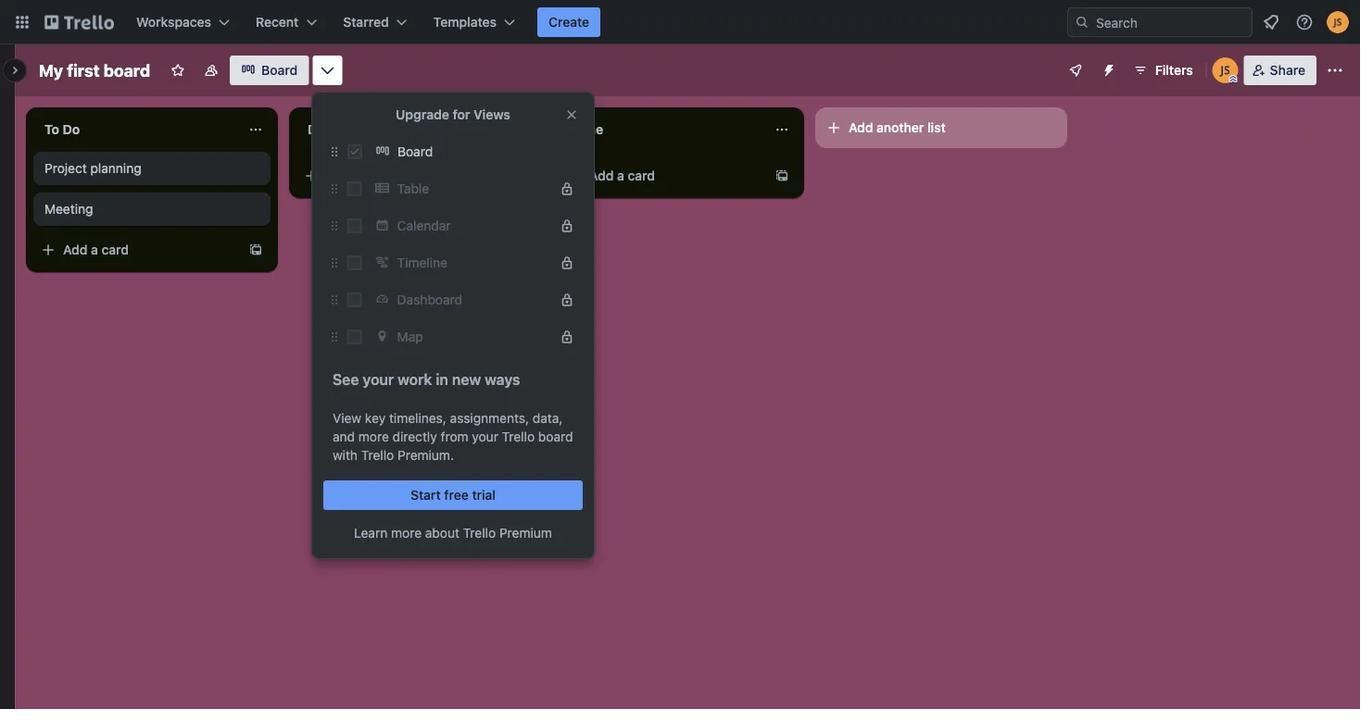 Task type: vqa. For each thing, say whether or not it's contained in the screenshot.
Terms Of Service link
no



Task type: describe. For each thing, give the bounding box(es) containing it.
learn
[[354, 526, 388, 541]]

add for the 'add a card' button associated with to do
[[63, 242, 88, 258]]

0 vertical spatial your
[[363, 371, 394, 389]]

templates button
[[422, 7, 526, 37]]

1 vertical spatial john smith (johnsmith38824343) image
[[1213, 57, 1238, 83]]

upgrade
[[396, 107, 449, 122]]

add another list button
[[815, 107, 1067, 148]]

timelines,
[[389, 411, 446, 426]]

board inside board name text field
[[103, 60, 150, 80]]

starred
[[343, 14, 389, 30]]

starred button
[[332, 7, 419, 37]]

add for middle the 'add a card' button
[[326, 168, 351, 183]]

a for to do
[[91, 242, 98, 258]]

workspaces
[[136, 14, 211, 30]]

start
[[410, 488, 441, 503]]

card for to do
[[101, 242, 129, 258]]

open information menu image
[[1295, 13, 1314, 32]]

data,
[[533, 411, 563, 426]]

calendar
[[397, 218, 451, 233]]

project planning
[[44, 161, 141, 176]]

share
[[1270, 63, 1305, 78]]

table
[[397, 181, 429, 196]]

2 horizontal spatial trello
[[502, 429, 535, 445]]

view key timelines, assignments, data, and more directly from your trello board with trello premium.
[[333, 411, 573, 463]]

planning
[[90, 161, 141, 176]]

close popover image
[[564, 107, 579, 122]]

add a card for to do
[[63, 242, 129, 258]]

project planning link
[[44, 159, 259, 178]]

search image
[[1075, 15, 1090, 30]]

board inside view key timelines, assignments, data, and more directly from your trello board with trello premium.
[[538, 429, 573, 445]]

new
[[452, 371, 481, 389]]

1 vertical spatial trello
[[361, 448, 394, 463]]

dashboard
[[397, 292, 462, 308]]

customize views image
[[318, 61, 337, 80]]

project
[[44, 161, 87, 176]]

automation image
[[1094, 56, 1120, 82]]

add a card button for done
[[560, 161, 767, 191]]

more inside view key timelines, assignments, data, and more directly from your trello board with trello premium.
[[358, 429, 389, 445]]

1 vertical spatial board link
[[370, 137, 583, 167]]

this member is an admin of this board. image
[[1229, 75, 1238, 83]]

star or unstar board image
[[171, 63, 185, 78]]

recent button
[[245, 7, 328, 37]]

add for done's the 'add a card' button
[[589, 168, 614, 183]]

free
[[444, 488, 469, 503]]

for
[[453, 107, 470, 122]]

from
[[441, 429, 468, 445]]

meeting
[[44, 202, 93, 217]]

to do
[[44, 122, 80, 137]]

first
[[67, 60, 100, 80]]

premium.
[[397, 448, 454, 463]]

another
[[877, 120, 924, 135]]

a for done
[[617, 168, 624, 183]]

my first board
[[39, 60, 150, 80]]

work
[[398, 371, 432, 389]]

start free trial link
[[323, 481, 583, 511]]



Task type: locate. For each thing, give the bounding box(es) containing it.
your inside view key timelines, assignments, data, and more directly from your trello board with trello premium.
[[472, 429, 498, 445]]

view
[[333, 411, 361, 426]]

add a card button for to do
[[33, 235, 241, 265]]

a
[[354, 168, 361, 183], [617, 168, 624, 183], [91, 242, 98, 258]]

a down done text box
[[617, 168, 624, 183]]

1 vertical spatial board
[[538, 429, 573, 445]]

recent
[[256, 14, 299, 30]]

add a card button down meeting link
[[33, 235, 241, 265]]

board down the data, at the bottom left of the page
[[538, 429, 573, 445]]

1 horizontal spatial add a card button
[[296, 161, 504, 191]]

more down key
[[358, 429, 389, 445]]

board link down for
[[370, 137, 583, 167]]

workspaces button
[[125, 7, 241, 37]]

a down meeting
[[91, 242, 98, 258]]

0 notifications image
[[1260, 11, 1282, 33]]

done
[[571, 122, 603, 137]]

1 horizontal spatial more
[[391, 526, 422, 541]]

add another list
[[849, 120, 946, 135]]

1 horizontal spatial card
[[365, 168, 392, 183]]

1 horizontal spatial board
[[397, 144, 433, 159]]

and
[[333, 429, 355, 445]]

assignments,
[[450, 411, 529, 426]]

1 horizontal spatial board
[[538, 429, 573, 445]]

0 horizontal spatial add a card
[[63, 242, 129, 258]]

2 horizontal spatial add a card button
[[560, 161, 767, 191]]

list
[[927, 120, 946, 135]]

john smith (johnsmith38824343) image right filters
[[1213, 57, 1238, 83]]

Done text field
[[560, 115, 763, 145]]

learn more about trello premium link
[[354, 524, 552, 543]]

john smith (johnsmith38824343) image
[[1327, 11, 1349, 33], [1213, 57, 1238, 83]]

filters button
[[1127, 56, 1199, 85]]

trello right with
[[361, 448, 394, 463]]

upgrade for views
[[396, 107, 510, 122]]

do
[[63, 122, 80, 137]]

add a card for done
[[589, 168, 655, 183]]

card left table
[[365, 168, 392, 183]]

trial
[[472, 488, 496, 503]]

board right first
[[103, 60, 150, 80]]

your down 'assignments,'
[[472, 429, 498, 445]]

add a card down meeting
[[63, 242, 129, 258]]

create button
[[537, 7, 601, 37]]

2 horizontal spatial a
[[617, 168, 624, 183]]

in
[[436, 371, 448, 389]]

1 vertical spatial board
[[397, 144, 433, 159]]

john smith (johnsmith38824343) image inside "primary" element
[[1327, 11, 1349, 33]]

board left customize views image
[[261, 63, 298, 78]]

primary element
[[0, 0, 1360, 44]]

1 horizontal spatial john smith (johnsmith38824343) image
[[1327, 11, 1349, 33]]

1 vertical spatial your
[[472, 429, 498, 445]]

learn more about trello premium
[[354, 526, 552, 541]]

meeting link
[[44, 200, 259, 219]]

0 vertical spatial board
[[103, 60, 150, 80]]

add down meeting
[[63, 242, 88, 258]]

add a card button
[[296, 161, 504, 191], [560, 161, 767, 191], [33, 235, 241, 265]]

1 horizontal spatial add a card
[[326, 168, 392, 183]]

add a card left table
[[326, 168, 392, 183]]

To Do text field
[[33, 115, 237, 145]]

0 horizontal spatial board
[[261, 63, 298, 78]]

2 horizontal spatial add a card
[[589, 168, 655, 183]]

0 horizontal spatial card
[[101, 242, 129, 258]]

doing
[[308, 122, 344, 137]]

add a card button down the doing text box
[[296, 161, 504, 191]]

add down done
[[589, 168, 614, 183]]

add
[[849, 120, 873, 135], [326, 168, 351, 183], [589, 168, 614, 183], [63, 242, 88, 258]]

share button
[[1244, 56, 1317, 85]]

0 horizontal spatial a
[[91, 242, 98, 258]]

0 vertical spatial john smith (johnsmith38824343) image
[[1327, 11, 1349, 33]]

board up table
[[397, 144, 433, 159]]

see your work in new ways
[[333, 371, 520, 389]]

trello down 'assignments,'
[[502, 429, 535, 445]]

add down 'doing'
[[326, 168, 351, 183]]

1 horizontal spatial trello
[[463, 526, 496, 541]]

back to home image
[[44, 7, 114, 37]]

card for done
[[628, 168, 655, 183]]

board link
[[230, 56, 309, 85], [370, 137, 583, 167]]

add inside button
[[849, 120, 873, 135]]

about
[[425, 526, 460, 541]]

1 horizontal spatial a
[[354, 168, 361, 183]]

more
[[358, 429, 389, 445], [391, 526, 422, 541]]

board
[[103, 60, 150, 80], [538, 429, 573, 445]]

add for add another list button
[[849, 120, 873, 135]]

with
[[333, 448, 358, 463]]

card down meeting link
[[101, 242, 129, 258]]

add a card down done
[[589, 168, 655, 183]]

0 horizontal spatial your
[[363, 371, 394, 389]]

Board name text field
[[30, 56, 159, 85]]

add left another
[[849, 120, 873, 135]]

0 horizontal spatial john smith (johnsmith38824343) image
[[1213, 57, 1238, 83]]

my
[[39, 60, 63, 80]]

0 horizontal spatial more
[[358, 429, 389, 445]]

card
[[365, 168, 392, 183], [628, 168, 655, 183], [101, 242, 129, 258]]

1 horizontal spatial your
[[472, 429, 498, 445]]

add a card
[[326, 168, 392, 183], [589, 168, 655, 183], [63, 242, 129, 258]]

key
[[365, 411, 386, 426]]

john smith (johnsmith38824343) image right open information menu icon
[[1327, 11, 1349, 33]]

timeline
[[397, 255, 447, 271]]

create from template… image
[[775, 169, 789, 183]]

premium
[[499, 526, 552, 541]]

2 vertical spatial trello
[[463, 526, 496, 541]]

ways
[[485, 371, 520, 389]]

0 vertical spatial trello
[[502, 429, 535, 445]]

0 vertical spatial more
[[358, 429, 389, 445]]

board link down recent
[[230, 56, 309, 85]]

your
[[363, 371, 394, 389], [472, 429, 498, 445]]

add a card button down done text box
[[560, 161, 767, 191]]

2 horizontal spatial card
[[628, 168, 655, 183]]

your right see
[[363, 371, 394, 389]]

views
[[473, 107, 510, 122]]

workspace visible image
[[204, 63, 219, 78]]

0 vertical spatial board
[[261, 63, 298, 78]]

Doing text field
[[296, 115, 500, 145]]

power ups image
[[1068, 63, 1083, 78]]

map
[[397, 329, 423, 345]]

show menu image
[[1326, 61, 1344, 80]]

trello right about
[[463, 526, 496, 541]]

1 vertical spatial more
[[391, 526, 422, 541]]

templates
[[433, 14, 497, 30]]

a left table
[[354, 168, 361, 183]]

1 horizontal spatial board link
[[370, 137, 583, 167]]

board
[[261, 63, 298, 78], [397, 144, 433, 159]]

more right learn
[[391, 526, 422, 541]]

0 horizontal spatial trello
[[361, 448, 394, 463]]

create
[[549, 14, 589, 30]]

0 horizontal spatial board link
[[230, 56, 309, 85]]

to
[[44, 122, 59, 137]]

Search field
[[1090, 8, 1252, 36]]

create from template… image
[[248, 243, 263, 258]]

card down done text box
[[628, 168, 655, 183]]

0 horizontal spatial board
[[103, 60, 150, 80]]

directly
[[392, 429, 437, 445]]

0 horizontal spatial add a card button
[[33, 235, 241, 265]]

start free trial
[[410, 488, 496, 503]]

see
[[333, 371, 359, 389]]

trello
[[502, 429, 535, 445], [361, 448, 394, 463], [463, 526, 496, 541]]

0 vertical spatial board link
[[230, 56, 309, 85]]

filters
[[1155, 63, 1193, 78]]



